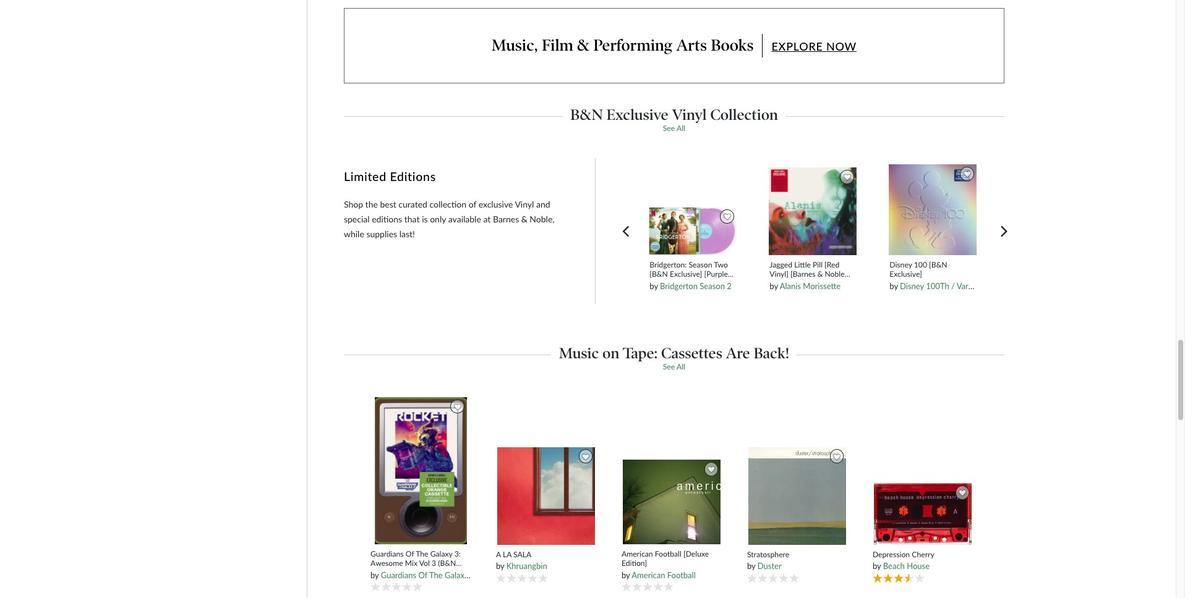 Task type: locate. For each thing, give the bounding box(es) containing it.
(b&n inside guardians of the galaxy 3: awesome mix vol 3 (b&n exclusive)(rocket ed.)
[[438, 559, 456, 569]]

that
[[404, 214, 420, 224]]

disney down 100
[[900, 281, 924, 291]]

stratosphere by duster
[[747, 550, 789, 572]]

football
[[655, 550, 682, 559], [667, 571, 696, 581]]

0 vertical spatial see
[[663, 124, 675, 133]]

bridgerton season 2 link
[[660, 281, 732, 291]]

see all link down the cassettes at the bottom of the page
[[663, 362, 685, 371]]

awesome
[[370, 559, 403, 569], [479, 571, 514, 581]]

mix
[[405, 559, 418, 569], [516, 571, 529, 581]]

exclusive
[[479, 199, 513, 209]]

1 vertical spatial the
[[429, 571, 443, 581]]

season down the [purple on the right top of page
[[700, 281, 725, 291]]

vinyl left and
[[515, 199, 534, 209]]

vinyl)
[[1031, 281, 1050, 291]]

stratosphere image
[[748, 447, 847, 546]]

back!
[[754, 344, 789, 362]]

1 vertical spatial football
[[667, 571, 696, 581]]

0 horizontal spatial vol
[[419, 559, 430, 569]]

last!
[[399, 229, 415, 239]]

all
[[677, 124, 685, 133], [677, 362, 685, 371]]

0 vertical spatial all
[[677, 124, 685, 133]]

vol
[[419, 559, 430, 569], [531, 571, 542, 581]]

3: left a at left
[[454, 550, 461, 559]]

2 vertical spatial &
[[818, 270, 823, 279]]

see all link
[[663, 124, 685, 133], [663, 362, 685, 371]]

exclusive] down 100
[[890, 270, 922, 279]]

& left noble,
[[521, 214, 528, 224]]

1 vertical spatial see
[[663, 362, 675, 371]]

season up the [purple on the right top of page
[[689, 261, 712, 270]]

bridgerton: season two [b&n exclusive] [purple vinyl] image
[[648, 207, 737, 256]]

american football link
[[632, 571, 696, 581]]

(b&n left a at left
[[438, 559, 456, 569]]

1 vertical spatial see all link
[[663, 362, 685, 371]]

0 vertical spatial galaxy
[[430, 550, 453, 559]]

0 vertical spatial 3
[[432, 559, 436, 569]]

1 horizontal spatial vinyl
[[672, 106, 707, 123]]

2 horizontal spatial exclusive]
[[890, 270, 922, 279]]

see all link down exclusive on the right of page
[[663, 124, 685, 133]]

american
[[622, 550, 653, 559], [632, 571, 665, 581]]

1 all from the top
[[677, 124, 685, 133]]

0 horizontal spatial exclusive]
[[670, 270, 702, 279]]

available
[[448, 214, 481, 224]]

0 horizontal spatial 3
[[432, 559, 436, 569]]

0 horizontal spatial vinyl
[[515, 199, 534, 209]]

1 horizontal spatial [b&n
[[929, 261, 947, 270]]

0 vertical spatial disney
[[890, 261, 912, 270]]

on
[[603, 344, 619, 362]]

0 horizontal spatial 3:
[[454, 550, 461, 559]]

vinyl] down jagged
[[770, 270, 789, 279]]

by inside a la sala by khruangbin
[[496, 562, 504, 572]]

2 see all link from the top
[[663, 362, 685, 371]]

explore now
[[772, 40, 857, 53]]

1 horizontal spatial 3:
[[471, 571, 477, 581]]

1 vertical spatial of
[[418, 571, 427, 581]]

galaxy inside guardians of the galaxy 3: awesome mix vol 3 (b&n exclusive)(rocket ed.)
[[430, 550, 453, 559]]

depression
[[873, 550, 910, 560]]

american football [deluxe edition] image
[[622, 460, 721, 545]]

3: left a la sala by khruangbin on the left of page
[[471, 571, 477, 581]]

of
[[469, 199, 476, 209]]

0 horizontal spatial vinyl]
[[650, 279, 669, 289]]

curated
[[399, 199, 427, 209]]

american up edition]
[[622, 550, 653, 559]]

depression cherry link
[[873, 550, 973, 560]]

1 vertical spatial disney
[[900, 281, 924, 291]]

disney left 100
[[890, 261, 912, 270]]

see inside the music on tape: cassettes are back! see all
[[663, 362, 675, 371]]

1 vertical spatial awesome
[[479, 571, 514, 581]]

0 vertical spatial &
[[577, 36, 590, 55]]

best
[[380, 199, 396, 209]]

100
[[914, 261, 927, 270]]

editions
[[390, 169, 436, 184]]

guardians of the galaxy 3: awesome mix vol 3 (b&n exclusive)(rocket ed.) link
[[370, 550, 471, 578], [381, 571, 648, 581]]

sala
[[513, 550, 532, 560]]

0 horizontal spatial the
[[416, 550, 428, 559]]

1 vertical spatial 3
[[544, 571, 549, 581]]

0 horizontal spatial (b&n
[[438, 559, 456, 569]]

[b&n
[[929, 261, 947, 270], [650, 270, 668, 279]]

a la sala by khruangbin
[[496, 550, 547, 572]]

0 vertical spatial awesome
[[370, 559, 403, 569]]

american football [deluxe edition] link
[[622, 550, 722, 569]]

(b&n
[[438, 559, 456, 569], [551, 571, 570, 581]]

& right "film"
[[577, 36, 590, 55]]

0 horizontal spatial ed.)
[[429, 569, 441, 578]]

1 vertical spatial american
[[632, 571, 665, 581]]

disney 100th / various (b&n) (clear vinyl) link
[[900, 281, 1050, 291]]

1 vertical spatial vol
[[531, 571, 542, 581]]

disney 100 [b&n exclusive] link
[[890, 261, 976, 279]]

2 all from the top
[[677, 362, 685, 371]]

1 horizontal spatial vol
[[531, 571, 542, 581]]

edition]
[[622, 559, 647, 569]]

guardians inside guardians of the galaxy 3: awesome mix vol 3 (b&n exclusive)(rocket ed.)
[[370, 550, 404, 559]]

vinyl inside b&n exclusive vinyl collection see all
[[672, 106, 707, 123]]

0 horizontal spatial mix
[[405, 559, 418, 569]]

1 horizontal spatial exclusive]
[[770, 279, 802, 289]]

1 see from the top
[[663, 124, 675, 133]]

1 horizontal spatial vinyl]
[[770, 270, 789, 279]]

collection
[[430, 199, 466, 209]]

[b&n down bridgerton:
[[650, 270, 668, 279]]

0 vertical spatial (b&n
[[438, 559, 456, 569]]

1 horizontal spatial exclusive)(rocket
[[572, 571, 633, 581]]

0 horizontal spatial awesome
[[370, 559, 403, 569]]

bridgerton:
[[650, 261, 687, 270]]

by
[[650, 281, 658, 291], [770, 281, 778, 291], [890, 281, 898, 291], [496, 562, 504, 572], [747, 562, 756, 572], [873, 562, 881, 572], [370, 571, 379, 581], [622, 571, 630, 581]]

0 vertical spatial the
[[416, 550, 428, 559]]

see inside b&n exclusive vinyl collection see all
[[663, 124, 675, 133]]

2 horizontal spatial &
[[818, 270, 823, 279]]

tape:
[[623, 344, 658, 362]]

1 horizontal spatial ed.)
[[635, 571, 648, 581]]

see down exclusive on the right of page
[[663, 124, 675, 133]]

2 see from the top
[[663, 362, 675, 371]]

disney
[[890, 261, 912, 270], [900, 281, 924, 291]]

1 horizontal spatial awesome
[[479, 571, 514, 581]]

0 vertical spatial mix
[[405, 559, 418, 569]]

(b&n down a la sala link
[[551, 571, 570, 581]]

3:
[[454, 550, 461, 559], [471, 571, 477, 581]]

duster link
[[758, 562, 782, 572]]

exclusive] up "by bridgerton season 2"
[[670, 270, 702, 279]]

see
[[663, 124, 675, 133], [663, 362, 675, 371]]

0 vertical spatial see all link
[[663, 124, 685, 133]]

1 vertical spatial guardians
[[381, 571, 416, 581]]

all inside b&n exclusive vinyl collection see all
[[677, 124, 685, 133]]

vol inside guardians of the galaxy 3: awesome mix vol 3 (b&n exclusive)(rocket ed.)
[[419, 559, 430, 569]]

vinyl] down bridgerton:
[[650, 279, 669, 289]]

1 horizontal spatial 3
[[544, 571, 549, 581]]

1 horizontal spatial the
[[429, 571, 443, 581]]

1 vertical spatial &
[[521, 214, 528, 224]]

american down edition]
[[632, 571, 665, 581]]

3 inside guardians of the galaxy 3: awesome mix vol 3 (b&n exclusive)(rocket ed.)
[[432, 559, 436, 569]]

shop
[[344, 199, 363, 209]]

morissette
[[803, 281, 841, 291]]

of inside guardians of the galaxy 3: awesome mix vol 3 (b&n exclusive)(rocket ed.)
[[406, 550, 414, 559]]

0 vertical spatial 3:
[[454, 550, 461, 559]]

film
[[542, 36, 573, 55]]

0 horizontal spatial [b&n
[[650, 270, 668, 279]]

& inside jagged little pill [red vinyl] [barnes & noble exclusive]
[[818, 270, 823, 279]]

guardians of the galaxy 3: awesome mix vol 3 (b&n exclusive)(rocket ed.)
[[370, 550, 461, 578]]

by inside the stratosphere by duster
[[747, 562, 756, 572]]

3
[[432, 559, 436, 569], [544, 571, 549, 581]]

season
[[689, 261, 712, 270], [700, 281, 725, 291]]

at
[[483, 214, 491, 224]]

awesome inside guardians of the galaxy 3: awesome mix vol 3 (b&n exclusive)(rocket ed.)
[[370, 559, 403, 569]]

disney 100 [b&n exclusive] image
[[888, 164, 977, 256]]

of
[[406, 550, 414, 559], [418, 571, 427, 581]]

& down pill
[[818, 270, 823, 279]]

1 horizontal spatial mix
[[516, 571, 529, 581]]

bridgerton: season two [b&n exclusive] [purple vinyl] link
[[650, 261, 736, 289]]

1 see all link from the top
[[663, 124, 685, 133]]

[b&n right 100
[[929, 261, 947, 270]]

bridgerton: season two [b&n exclusive] [purple vinyl]
[[650, 261, 728, 289]]

0 horizontal spatial of
[[406, 550, 414, 559]]

special
[[344, 214, 370, 224]]

0 vertical spatial vinyl
[[672, 106, 707, 123]]

0 horizontal spatial exclusive)(rocket
[[370, 569, 427, 578]]

galaxy
[[430, 550, 453, 559], [445, 571, 468, 581]]

exclusive] down jagged
[[770, 279, 802, 289]]

duster
[[758, 562, 782, 572]]

0 vertical spatial vol
[[419, 559, 430, 569]]

& inside shop the best curated collection of exclusive vinyl and special editions that is only available at barnes & noble, while supplies last!
[[521, 214, 528, 224]]

0 horizontal spatial &
[[521, 214, 528, 224]]

1 vertical spatial vinyl
[[515, 199, 534, 209]]

vinyl]
[[770, 270, 789, 279], [650, 279, 669, 289]]

by inside the american football [deluxe edition] by american football
[[622, 571, 630, 581]]

exclusive] inside jagged little pill [red vinyl] [barnes & noble exclusive]
[[770, 279, 802, 289]]

vinyl inside shop the best curated collection of exclusive vinyl and special editions that is only available at barnes & noble, while supplies last!
[[515, 199, 534, 209]]

1 horizontal spatial &
[[577, 36, 590, 55]]

football down american football [deluxe edition] link
[[667, 571, 696, 581]]

limited editions
[[344, 169, 436, 184]]

0 vertical spatial of
[[406, 550, 414, 559]]

1 vertical spatial 3:
[[471, 571, 477, 581]]

0 vertical spatial guardians
[[370, 550, 404, 559]]

see down the cassettes at the bottom of the page
[[663, 362, 675, 371]]

vinyl right exclusive on the right of page
[[672, 106, 707, 123]]

1 vertical spatial all
[[677, 362, 685, 371]]

0 vertical spatial season
[[689, 261, 712, 270]]

house
[[907, 562, 930, 572]]

football up american football link
[[655, 550, 682, 559]]

1 horizontal spatial (b&n
[[551, 571, 570, 581]]

supplies
[[366, 229, 397, 239]]

the
[[365, 199, 378, 209]]

ed.)
[[429, 569, 441, 578], [635, 571, 648, 581]]



Task type: describe. For each thing, give the bounding box(es) containing it.
arts
[[676, 36, 707, 55]]

limited
[[344, 169, 386, 184]]

1 vertical spatial season
[[700, 281, 725, 291]]

vinyl] inside jagged little pill [red vinyl] [barnes & noble exclusive]
[[770, 270, 789, 279]]

editions
[[372, 214, 402, 224]]

see all link for vinyl
[[663, 124, 685, 133]]

little
[[794, 261, 811, 270]]

depression cherry by beach house
[[873, 550, 935, 572]]

and
[[536, 199, 550, 209]]

jagged little pill [red vinyl] [barnes & noble exclusive] link
[[770, 261, 856, 289]]

(b&n)
[[985, 281, 1006, 291]]

bridgerton
[[660, 281, 698, 291]]

beach house link
[[883, 562, 930, 572]]

0 vertical spatial football
[[655, 550, 682, 559]]

3: inside guardians of the galaxy 3: awesome mix vol 3 (b&n exclusive)(rocket ed.)
[[454, 550, 461, 559]]

1 horizontal spatial of
[[418, 571, 427, 581]]

explore
[[772, 40, 823, 53]]

exclusive] inside 'disney 100 [b&n exclusive] by disney 100th / various (b&n) (clear vinyl)'
[[890, 270, 922, 279]]

0 vertical spatial american
[[622, 550, 653, 559]]

/
[[951, 281, 955, 291]]

[barnes
[[791, 270, 816, 279]]

2
[[727, 281, 732, 291]]

khruangbin
[[506, 562, 547, 572]]

by inside 'disney 100 [b&n exclusive] by disney 100th / various (b&n) (clear vinyl)'
[[890, 281, 898, 291]]

jagged little pill [red vinyl] [barnes & noble exclusive]
[[770, 261, 845, 289]]

khruangbin link
[[506, 562, 547, 572]]

la
[[503, 550, 512, 560]]

performing
[[593, 36, 673, 55]]

barnes
[[493, 214, 519, 224]]

jagged little pill [red vinyl] [barnes & noble exclusive] image
[[768, 167, 857, 256]]

noble
[[825, 270, 845, 279]]

1 vertical spatial (b&n
[[551, 571, 570, 581]]

1 vertical spatial galaxy
[[445, 571, 468, 581]]

noble,
[[530, 214, 555, 224]]

alanis morissette link
[[780, 281, 841, 291]]

a la sala link
[[496, 550, 597, 560]]

is
[[422, 214, 428, 224]]

exclusive] inside bridgerton: season two [b&n exclusive] [purple vinyl]
[[670, 270, 702, 279]]

see all link for tape:
[[663, 362, 685, 371]]

alanis
[[780, 281, 801, 291]]

depression cherry image
[[874, 483, 973, 546]]

guardians of the galaxy 3: awesome mix vol 3 (b&n exclusive)(rocket ed.) image
[[374, 397, 468, 545]]

music
[[559, 344, 599, 362]]

while
[[344, 229, 364, 239]]

exclusive
[[607, 106, 668, 123]]

by inside depression cherry by beach house
[[873, 562, 881, 572]]

[red
[[825, 261, 840, 270]]

disney 100 [b&n exclusive] by disney 100th / various (b&n) (clear vinyl)
[[890, 261, 1050, 291]]

music,
[[492, 36, 538, 55]]

stratosphere link
[[747, 550, 848, 560]]

[purple
[[704, 270, 728, 279]]

music, film & performing arts books
[[492, 36, 754, 55]]

[deluxe
[[683, 550, 709, 559]]

[b&n inside 'disney 100 [b&n exclusive] by disney 100th / various (b&n) (clear vinyl)'
[[929, 261, 947, 270]]

b&n exclusive vinyl collection see all
[[570, 106, 778, 133]]

ed.) inside guardians of the galaxy 3: awesome mix vol 3 (b&n exclusive)(rocket ed.)
[[429, 569, 441, 578]]

a
[[496, 550, 501, 560]]

are
[[726, 344, 750, 362]]

vinyl] inside bridgerton: season two [b&n exclusive] [purple vinyl]
[[650, 279, 669, 289]]

stratosphere
[[747, 550, 789, 560]]

books
[[711, 36, 754, 55]]

shop the best curated collection of exclusive vinyl and special editions that is only available at barnes & noble, while supplies last!
[[344, 199, 555, 239]]

only
[[430, 214, 446, 224]]

by bridgerton season 2
[[650, 281, 732, 291]]

cherry
[[912, 550, 935, 560]]

music on tape: cassettes are back! see all
[[559, 344, 789, 371]]

[b&n inside bridgerton: season two [b&n exclusive] [purple vinyl]
[[650, 270, 668, 279]]

collection
[[710, 106, 778, 123]]

jagged
[[770, 261, 792, 270]]

beach
[[883, 562, 905, 572]]

1 vertical spatial mix
[[516, 571, 529, 581]]

various
[[957, 281, 983, 291]]

season inside bridgerton: season two [b&n exclusive] [purple vinyl]
[[689, 261, 712, 270]]

all inside the music on tape: cassettes are back! see all
[[677, 362, 685, 371]]

exclusive)(rocket inside guardians of the galaxy 3: awesome mix vol 3 (b&n exclusive)(rocket ed.)
[[370, 569, 427, 578]]

pill
[[813, 261, 823, 270]]

two
[[714, 261, 728, 270]]

mix inside guardians of the galaxy 3: awesome mix vol 3 (b&n exclusive)(rocket ed.)
[[405, 559, 418, 569]]

100th
[[926, 281, 949, 291]]

the inside guardians of the galaxy 3: awesome mix vol 3 (b&n exclusive)(rocket ed.)
[[416, 550, 428, 559]]

a la sala image
[[497, 447, 596, 546]]

b&n
[[570, 106, 603, 123]]

american football [deluxe edition] by american football
[[622, 550, 709, 581]]

cassettes
[[661, 344, 722, 362]]

by alanis morissette
[[770, 281, 841, 291]]

(clear
[[1008, 281, 1029, 291]]

by guardians of the galaxy 3: awesome mix vol 3 (b&n exclusive)(rocket ed.)
[[370, 571, 648, 581]]

now
[[826, 40, 857, 53]]



Task type: vqa. For each thing, say whether or not it's contained in the screenshot.


